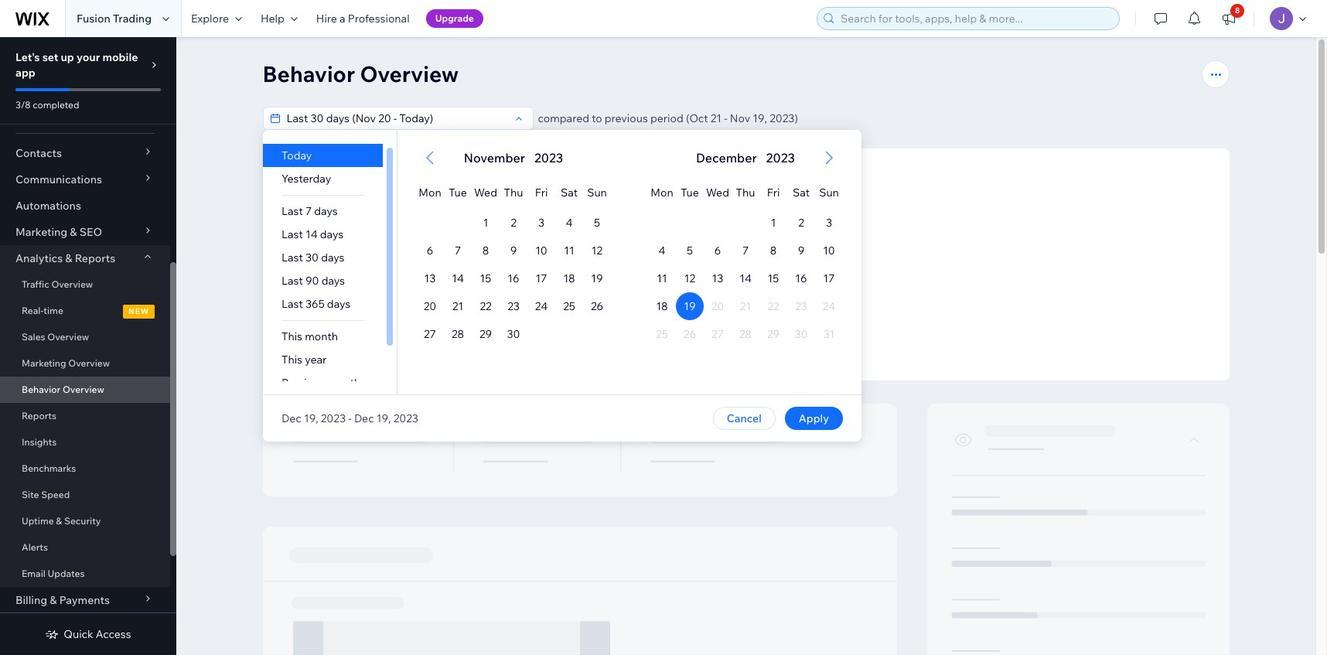 Task type: vqa. For each thing, say whether or not it's contained in the screenshot.
2nd 10 from the right
yes



Task type: locate. For each thing, give the bounding box(es) containing it.
overview down marketing overview 'link'
[[63, 384, 104, 395]]

2 sat from the left
[[792, 186, 810, 200]]

row containing 13
[[416, 265, 611, 292]]

days right 365
[[327, 297, 350, 311]]

marketing up analytics
[[15, 225, 67, 239]]

19 up 26
[[591, 271, 603, 285]]

traffic overview
[[22, 278, 93, 290]]

1 vertical spatial month
[[327, 376, 360, 390]]

traffic
[[762, 282, 794, 296], [786, 327, 812, 339]]

to left previous
[[592, 111, 602, 125]]

1 vertical spatial 11
[[657, 271, 667, 285]]

hire
[[316, 12, 337, 26]]

sun for 10
[[819, 186, 839, 200]]

last for last 14 days
[[281, 227, 303, 241]]

last up the last 14 days
[[281, 204, 303, 218]]

reports link
[[0, 403, 170, 429]]

& left seo
[[70, 225, 77, 239]]

alert down compared
[[459, 149, 568, 167]]

overview inside 'link'
[[68, 357, 110, 369]]

12 up 26
[[591, 244, 602, 258]]

1 horizontal spatial 13
[[712, 271, 723, 285]]

traffic
[[22, 278, 49, 290]]

behavior overview inside sidebar element
[[22, 384, 104, 395]]

marketing inside popup button
[[15, 225, 67, 239]]

28
[[451, 327, 464, 341]]

& right billing
[[50, 593, 57, 607]]

1 horizontal spatial behavior
[[263, 60, 355, 87]]

2 grid from the left
[[629, 130, 861, 394]]

previous
[[605, 111, 648, 125]]

alert containing november
[[459, 149, 568, 167]]

14 up once
[[739, 271, 751, 285]]

17 up the more at right top
[[823, 271, 835, 285]]

0 horizontal spatial 14
[[305, 227, 317, 241]]

2 for 10
[[510, 216, 516, 230]]

hire a professional link
[[307, 0, 419, 37]]

25
[[563, 299, 575, 313]]

1 this from the top
[[281, 330, 302, 343]]

once
[[727, 301, 749, 312]]

wed down december
[[706, 186, 729, 200]]

&
[[70, 225, 77, 239], [65, 251, 72, 265], [56, 515, 62, 527], [50, 593, 57, 607]]

2 2 from the left
[[798, 216, 804, 230]]

1 2 from the left
[[510, 216, 516, 230]]

your right up on the top of page
[[77, 50, 100, 64]]

quick
[[64, 627, 93, 641]]

90
[[305, 274, 319, 288]]

row containing 6
[[416, 237, 611, 265]]

14 up 28
[[451, 271, 464, 285]]

19,
[[753, 111, 767, 125], [304, 411, 318, 425], [376, 411, 391, 425]]

1 15 from the left
[[480, 271, 491, 285]]

& inside marketing & seo popup button
[[70, 225, 77, 239]]

& right "uptime"
[[56, 515, 62, 527]]

behavior overview
[[263, 60, 459, 87], [22, 384, 104, 395]]

Search for tools, apps, help & more... field
[[836, 8, 1115, 29]]

reports inside reports link
[[22, 410, 56, 422]]

3/8
[[15, 99, 31, 111]]

0 vertical spatial 4
[[565, 216, 572, 230]]

15 up 22
[[480, 271, 491, 285]]

& down marketing & seo
[[65, 251, 72, 265]]

overview up the marketing overview
[[47, 331, 89, 343]]

this left year
[[281, 353, 302, 367]]

last for last 90 days
[[281, 274, 303, 288]]

days for last 14 days
[[320, 227, 343, 241]]

thu down november
[[504, 186, 523, 200]]

your inside learn how to boost your traffic "link"
[[765, 327, 784, 339]]

traffic up site
[[762, 282, 794, 296]]

0 horizontal spatial 10
[[535, 244, 547, 258]]

0 horizontal spatial 6
[[426, 244, 433, 258]]

2 sun from the left
[[819, 186, 839, 200]]

1 fri from the left
[[535, 186, 548, 200]]

row containing 4
[[648, 237, 843, 265]]

18 left an
[[656, 299, 668, 313]]

21 right (oct
[[711, 111, 722, 125]]

november
[[464, 150, 525, 166]]

reports inside analytics & reports popup button
[[75, 251, 115, 265]]

0 horizontal spatial 15
[[480, 271, 491, 285]]

1 1 from the left
[[483, 216, 488, 230]]

0 horizontal spatial 16
[[507, 271, 519, 285]]

security
[[64, 515, 101, 527]]

0 horizontal spatial tue
[[448, 186, 467, 200]]

8 inside button
[[1235, 5, 1240, 15]]

1 horizontal spatial 16
[[795, 271, 807, 285]]

dec down previous
[[281, 411, 301, 425]]

row
[[416, 172, 611, 209], [648, 172, 843, 209], [416, 209, 611, 237], [648, 209, 843, 237], [416, 237, 611, 265], [648, 237, 843, 265], [416, 265, 611, 292], [648, 265, 843, 292], [416, 292, 611, 320], [648, 292, 843, 320], [416, 320, 611, 348], [648, 320, 843, 348]]

- left 'nov'
[[724, 111, 728, 125]]

last for last 30 days
[[281, 251, 303, 265]]

this for this year
[[281, 353, 302, 367]]

let's
[[15, 50, 40, 64]]

days for last 365 days
[[327, 297, 350, 311]]

1 horizontal spatial behavior overview
[[263, 60, 459, 87]]

1 horizontal spatial mon
[[650, 186, 673, 200]]

sidebar element
[[0, 37, 176, 655]]

1 wed from the left
[[474, 186, 497, 200]]

wed down november
[[474, 186, 497, 200]]

0 vertical spatial 21
[[711, 111, 722, 125]]

15
[[480, 271, 491, 285], [767, 271, 779, 285]]

16 up 23
[[507, 271, 519, 285]]

0 horizontal spatial 17
[[535, 271, 547, 285]]

0 horizontal spatial 13
[[424, 271, 435, 285]]

overview for "behavior overview" link
[[63, 384, 104, 395]]

analytics
[[15, 251, 63, 265]]

overview
[[360, 60, 459, 87], [51, 278, 93, 290], [47, 331, 89, 343], [68, 357, 110, 369], [63, 384, 104, 395]]

you'll
[[633, 301, 655, 312]]

dec 19, 2023 - dec 19, 2023
[[281, 411, 418, 425]]

1 vertical spatial traffic
[[786, 327, 812, 339]]

0 horizontal spatial alert
[[459, 149, 568, 167]]

1 horizontal spatial 19
[[684, 299, 695, 313]]

this for this month
[[281, 330, 302, 343]]

15 up site
[[767, 271, 779, 285]]

grid containing november
[[397, 130, 629, 394]]

0 horizontal spatial 19
[[591, 271, 603, 285]]

30 right 29
[[507, 327, 520, 341]]

0 horizontal spatial dec
[[281, 411, 301, 425]]

20
[[423, 299, 436, 313]]

your inside not enough traffic you'll get an overview once your site has more traffic.
[[751, 301, 770, 312]]

mon tue wed thu down november
[[418, 186, 523, 200]]

1 horizontal spatial 18
[[656, 299, 668, 313]]

1 tue from the left
[[448, 186, 467, 200]]

1 horizontal spatial 11
[[657, 271, 667, 285]]

traffic inside "link"
[[786, 327, 812, 339]]

1 alert from the left
[[459, 149, 568, 167]]

8
[[1235, 5, 1240, 15], [482, 244, 489, 258], [770, 244, 776, 258]]

12 left "not"
[[684, 271, 695, 285]]

0 vertical spatial reports
[[75, 251, 115, 265]]

1 for 9
[[483, 216, 488, 230]]

1 mon from the left
[[418, 186, 441, 200]]

1 sun from the left
[[587, 186, 607, 200]]

2 wed from the left
[[706, 186, 729, 200]]

1 vertical spatial reports
[[22, 410, 56, 422]]

1 vertical spatial 12
[[684, 271, 695, 285]]

overview down sales overview "link"
[[68, 357, 110, 369]]

trading
[[113, 12, 152, 26]]

mon for 4
[[650, 186, 673, 200]]

updates
[[48, 568, 85, 579]]

1 horizontal spatial to
[[727, 327, 736, 339]]

1 vertical spatial 4
[[658, 244, 665, 258]]

1 horizontal spatial alert
[[691, 149, 799, 167]]

17 up 24
[[535, 271, 547, 285]]

& for uptime
[[56, 515, 62, 527]]

1 horizontal spatial sun
[[819, 186, 839, 200]]

2 fri from the left
[[767, 186, 780, 200]]

learn
[[680, 327, 704, 339]]

your right boost
[[765, 327, 784, 339]]

thu
[[504, 186, 523, 200], [736, 186, 755, 200]]

0 horizontal spatial sat
[[560, 186, 577, 200]]

wed
[[474, 186, 497, 200], [706, 186, 729, 200]]

13
[[424, 271, 435, 285], [712, 271, 723, 285]]

last
[[281, 204, 303, 218], [281, 227, 303, 241], [281, 251, 303, 265], [281, 274, 303, 288], [281, 297, 303, 311]]

1 10 from the left
[[535, 244, 547, 258]]

traffic inside not enough traffic you'll get an overview once your site has more traffic.
[[762, 282, 794, 296]]

0 horizontal spatial reports
[[22, 410, 56, 422]]

0 horizontal spatial 3
[[538, 216, 544, 230]]

last down the last 14 days
[[281, 251, 303, 265]]

1 mon tue wed thu from the left
[[418, 186, 523, 200]]

mon
[[418, 186, 441, 200], [650, 186, 673, 200]]

mon tue wed thu down december
[[650, 186, 755, 200]]

1 vertical spatial marketing
[[22, 357, 66, 369]]

0 vertical spatial 30
[[305, 251, 318, 265]]

behavior
[[263, 60, 355, 87], [22, 384, 61, 395]]

your left site
[[751, 301, 770, 312]]

days up the last 14 days
[[314, 204, 337, 218]]

2 thu from the left
[[736, 186, 755, 200]]

14 up last 30 days on the top
[[305, 227, 317, 241]]

9
[[510, 244, 517, 258], [798, 244, 804, 258]]

3 for 9
[[826, 216, 832, 230]]

reports up insights
[[22, 410, 56, 422]]

10 up the more at right top
[[823, 244, 835, 258]]

2 horizontal spatial 19,
[[753, 111, 767, 125]]

0 horizontal spatial 7
[[305, 204, 311, 218]]

5 last from the top
[[281, 297, 303, 311]]

2 dec from the left
[[354, 411, 374, 425]]

dec down previous month
[[354, 411, 374, 425]]

30 up 90 at left
[[305, 251, 318, 265]]

2 last from the top
[[281, 227, 303, 241]]

1 grid from the left
[[397, 130, 629, 394]]

1 thu from the left
[[504, 186, 523, 200]]

this
[[281, 330, 302, 343], [281, 353, 302, 367]]

app
[[15, 66, 35, 80]]

2 3 from the left
[[826, 216, 832, 230]]

1 horizontal spatial thu
[[736, 186, 755, 200]]

sun
[[587, 186, 607, 200], [819, 186, 839, 200]]

this up this year
[[281, 330, 302, 343]]

quick access
[[64, 627, 131, 641]]

thu down december
[[736, 186, 755, 200]]

2 17 from the left
[[823, 271, 835, 285]]

1 3 from the left
[[538, 216, 544, 230]]

1 horizontal spatial reports
[[75, 251, 115, 265]]

2 mon tue wed thu from the left
[[650, 186, 755, 200]]

marketing overview
[[22, 357, 110, 369]]

0 vertical spatial traffic
[[762, 282, 794, 296]]

13 up overview
[[712, 271, 723, 285]]

0 horizontal spatial thu
[[504, 186, 523, 200]]

days up last 30 days on the top
[[320, 227, 343, 241]]

26
[[590, 299, 603, 313]]

overview for marketing overview 'link'
[[68, 357, 110, 369]]

10 up 24
[[535, 244, 547, 258]]

0 horizontal spatial 1
[[483, 216, 488, 230]]

10
[[535, 244, 547, 258], [823, 244, 835, 258]]

tue down december
[[680, 186, 699, 200]]

21 up 28
[[452, 299, 463, 313]]

1 horizontal spatial 8
[[770, 244, 776, 258]]

sat down 2023)
[[792, 186, 810, 200]]

days
[[314, 204, 337, 218], [320, 227, 343, 241], [321, 251, 344, 265], [321, 274, 345, 288], [327, 297, 350, 311]]

alerts link
[[0, 534, 170, 561]]

0 horizontal spatial 2
[[510, 216, 516, 230]]

alert down 'nov'
[[691, 149, 799, 167]]

3 for 11
[[538, 216, 544, 230]]

last left 365
[[281, 297, 303, 311]]

last left 90 at left
[[281, 274, 303, 288]]

period
[[650, 111, 684, 125]]

0 horizontal spatial 18
[[563, 271, 575, 285]]

11 up get
[[657, 271, 667, 285]]

tue down november
[[448, 186, 467, 200]]

1 horizontal spatial sat
[[792, 186, 810, 200]]

row group
[[397, 209, 629, 394], [629, 209, 861, 394]]

19
[[591, 271, 603, 285], [684, 299, 695, 313]]

days for last 7 days
[[314, 204, 337, 218]]

2 1 from the left
[[771, 216, 776, 230]]

& for marketing
[[70, 225, 77, 239]]

1 horizontal spatial mon tue wed thu
[[650, 186, 755, 200]]

marketing inside 'link'
[[22, 357, 66, 369]]

0 horizontal spatial wed
[[474, 186, 497, 200]]

behavior overview down hire a professional link
[[263, 60, 459, 87]]

alert
[[459, 149, 568, 167], [691, 149, 799, 167]]

0 vertical spatial this
[[281, 330, 302, 343]]

6 up 20
[[426, 244, 433, 258]]

new
[[128, 306, 149, 316]]

None field
[[282, 108, 509, 129]]

apply button
[[785, 407, 843, 430]]

30 inside row
[[507, 327, 520, 341]]

1 horizontal spatial 4
[[658, 244, 665, 258]]

18
[[563, 271, 575, 285], [656, 299, 668, 313]]

2 mon from the left
[[650, 186, 673, 200]]

3 last from the top
[[281, 251, 303, 265]]

22
[[479, 299, 491, 313]]

this year
[[281, 353, 326, 367]]

1 horizontal spatial 10
[[823, 244, 835, 258]]

0 vertical spatial marketing
[[15, 225, 67, 239]]

- down previous month
[[348, 411, 351, 425]]

0 horizontal spatial 12
[[591, 244, 602, 258]]

0 horizontal spatial sun
[[587, 186, 607, 200]]

0 horizontal spatial fri
[[535, 186, 548, 200]]

behavior down the marketing overview
[[22, 384, 61, 395]]

0 horizontal spatial -
[[348, 411, 351, 425]]

4 last from the top
[[281, 274, 303, 288]]

19 right get
[[684, 299, 695, 313]]

tue
[[448, 186, 467, 200], [680, 186, 699, 200]]

0 horizontal spatial mon
[[418, 186, 441, 200]]

& inside uptime & security 'link'
[[56, 515, 62, 527]]

0 vertical spatial month
[[304, 330, 338, 343]]

1 vertical spatial -
[[348, 411, 351, 425]]

behavior overview down the marketing overview
[[22, 384, 104, 395]]

contacts
[[15, 146, 62, 160]]

1 vertical spatial 21
[[452, 299, 463, 313]]

16 up has
[[795, 271, 807, 285]]

1
[[483, 216, 488, 230], [771, 216, 776, 230]]

fri for 10
[[535, 186, 548, 200]]

overview inside "link"
[[47, 331, 89, 343]]

2 alert from the left
[[691, 149, 799, 167]]

reports down seo
[[75, 251, 115, 265]]

& inside billing & payments dropdown button
[[50, 593, 57, 607]]

grid
[[397, 130, 629, 394], [629, 130, 861, 394]]

compared to previous period (oct 21 - nov 19, 2023)
[[538, 111, 798, 125]]

1 last from the top
[[281, 204, 303, 218]]

compared
[[538, 111, 589, 125]]

days for last 30 days
[[321, 251, 344, 265]]

0 horizontal spatial 9
[[510, 244, 517, 258]]

1 vertical spatial to
[[727, 327, 736, 339]]

0 vertical spatial behavior overview
[[263, 60, 459, 87]]

0 horizontal spatial mon tue wed thu
[[418, 186, 523, 200]]

overview down analytics & reports
[[51, 278, 93, 290]]

0 horizontal spatial 21
[[452, 299, 463, 313]]

month for this month
[[304, 330, 338, 343]]

1 horizontal spatial 21
[[711, 111, 722, 125]]

9 up 23
[[510, 244, 517, 258]]

19 inside cell
[[684, 299, 695, 313]]

13 up 20
[[424, 271, 435, 285]]

1 vertical spatial behavior
[[22, 384, 61, 395]]

overview for traffic overview link
[[51, 278, 93, 290]]

row containing 11
[[648, 265, 843, 292]]

2 this from the top
[[281, 353, 302, 367]]

month up dec 19, 2023 - dec 19, 2023
[[327, 376, 360, 390]]

1 16 from the left
[[507, 271, 519, 285]]

16
[[507, 271, 519, 285], [795, 271, 807, 285]]

time
[[44, 305, 63, 316]]

1 horizontal spatial 14
[[451, 271, 464, 285]]

month up year
[[304, 330, 338, 343]]

0 vertical spatial behavior
[[263, 60, 355, 87]]

traffic down has
[[786, 327, 812, 339]]

2 for 8
[[798, 216, 804, 230]]

1 horizontal spatial dec
[[354, 411, 374, 425]]

18 up "25"
[[563, 271, 575, 285]]

billing & payments button
[[0, 587, 170, 613]]

behavior overview link
[[0, 377, 170, 403]]

insights link
[[0, 429, 170, 456]]

1 horizontal spatial tue
[[680, 186, 699, 200]]

0 horizontal spatial 11
[[564, 244, 574, 258]]

behavior down the 'hire'
[[263, 60, 355, 87]]

9 up has
[[798, 244, 804, 258]]

1 vertical spatial 5
[[686, 244, 693, 258]]

wed for 8
[[474, 186, 497, 200]]

to right how
[[727, 327, 736, 339]]

your
[[77, 50, 100, 64], [751, 301, 770, 312], [765, 327, 784, 339]]

list box
[[263, 144, 396, 394]]

1 horizontal spatial 1
[[771, 216, 776, 230]]

2 13 from the left
[[712, 271, 723, 285]]

1 horizontal spatial 30
[[507, 327, 520, 341]]

1 sat from the left
[[560, 186, 577, 200]]

6 up "not"
[[714, 244, 721, 258]]

14
[[305, 227, 317, 241], [451, 271, 464, 285], [739, 271, 751, 285]]

1 vertical spatial 30
[[507, 327, 520, 341]]

1 horizontal spatial 17
[[823, 271, 835, 285]]

month for previous month
[[327, 376, 360, 390]]

1 vertical spatial this
[[281, 353, 302, 367]]

sat down compared
[[560, 186, 577, 200]]

3
[[538, 216, 544, 230], [826, 216, 832, 230]]

analytics & reports
[[15, 251, 115, 265]]

let's set up your mobile app
[[15, 50, 138, 80]]

2 15 from the left
[[767, 271, 779, 285]]

last down last 7 days
[[281, 227, 303, 241]]

analytics & reports button
[[0, 245, 170, 271]]

marketing down the sales
[[22, 357, 66, 369]]

days up last 90 days
[[321, 251, 344, 265]]

0 horizontal spatial 5
[[594, 216, 600, 230]]

days right 90 at left
[[321, 274, 345, 288]]

1 horizontal spatial 5
[[686, 244, 693, 258]]

12
[[591, 244, 602, 258], [684, 271, 695, 285]]

7 inside 'list box'
[[305, 204, 311, 218]]

1 horizontal spatial 9
[[798, 244, 804, 258]]

real-
[[22, 305, 44, 316]]

2 horizontal spatial 8
[[1235, 5, 1240, 15]]

1 horizontal spatial 6
[[714, 244, 721, 258]]

your inside "let's set up your mobile app"
[[77, 50, 100, 64]]

1 horizontal spatial 2
[[798, 216, 804, 230]]

row containing 18
[[648, 292, 843, 320]]

11 up "25"
[[564, 244, 574, 258]]

& inside analytics & reports popup button
[[65, 251, 72, 265]]

2 tue from the left
[[680, 186, 699, 200]]



Task type: describe. For each thing, give the bounding box(es) containing it.
previous
[[281, 376, 325, 390]]

email
[[22, 568, 46, 579]]

email updates
[[22, 568, 85, 579]]

0 horizontal spatial 19,
[[304, 411, 318, 425]]

sat for 11
[[560, 186, 577, 200]]

fusion trading
[[77, 12, 152, 26]]

0 vertical spatial 12
[[591, 244, 602, 258]]

0 horizontal spatial to
[[592, 111, 602, 125]]

apply
[[798, 411, 829, 425]]

december
[[696, 150, 757, 166]]

sales overview link
[[0, 324, 170, 350]]

billing & payments
[[15, 593, 110, 607]]

2 horizontal spatial 14
[[739, 271, 751, 285]]

not
[[698, 282, 718, 296]]

2 horizontal spatial 7
[[742, 244, 748, 258]]

365
[[305, 297, 324, 311]]

last for last 7 days
[[281, 204, 303, 218]]

automations
[[15, 199, 81, 213]]

overview for sales overview "link"
[[47, 331, 89, 343]]

1 horizontal spatial 7
[[454, 244, 461, 258]]

site speed
[[22, 489, 70, 500]]

thu for 9
[[504, 186, 523, 200]]

0 vertical spatial 18
[[563, 271, 575, 285]]

sat for 9
[[792, 186, 810, 200]]

2 6 from the left
[[714, 244, 721, 258]]

1 17 from the left
[[535, 271, 547, 285]]

set
[[42, 50, 58, 64]]

this month
[[281, 330, 338, 343]]

benchmarks link
[[0, 456, 170, 482]]

uptime & security link
[[0, 508, 170, 534]]

behavior inside sidebar element
[[22, 384, 61, 395]]

last 90 days
[[281, 274, 345, 288]]

days for last 90 days
[[321, 274, 345, 288]]

24
[[535, 299, 547, 313]]

0 vertical spatial 11
[[564, 244, 574, 258]]

1 row group from the left
[[397, 209, 629, 394]]

to inside "link"
[[727, 327, 736, 339]]

2 10 from the left
[[823, 244, 835, 258]]

row containing 27
[[416, 320, 611, 348]]

14 inside 'list box'
[[305, 227, 317, 241]]

list box containing today
[[263, 144, 396, 394]]

a
[[340, 12, 345, 26]]

alert containing december
[[691, 149, 799, 167]]

up
[[61, 50, 74, 64]]

enough
[[720, 282, 759, 296]]

boost
[[738, 327, 763, 339]]

communications button
[[0, 166, 170, 193]]

tue for 5
[[680, 186, 699, 200]]

traffic overview link
[[0, 271, 170, 298]]

2 9 from the left
[[798, 244, 804, 258]]

payments
[[59, 593, 110, 607]]

sales
[[22, 331, 45, 343]]

(oct
[[686, 111, 708, 125]]

year
[[304, 353, 326, 367]]

0 horizontal spatial 8
[[482, 244, 489, 258]]

fri for 8
[[767, 186, 780, 200]]

real-time
[[22, 305, 63, 316]]

mobile
[[102, 50, 138, 64]]

23
[[507, 299, 519, 313]]

last 30 days
[[281, 251, 344, 265]]

not enough traffic you'll get an overview once your site has more traffic.
[[633, 282, 860, 312]]

communications
[[15, 172, 102, 186]]

overview
[[687, 301, 725, 312]]

29
[[479, 327, 492, 341]]

fusion
[[77, 12, 110, 26]]

has
[[790, 301, 805, 312]]

site
[[22, 489, 39, 500]]

seo
[[79, 225, 102, 239]]

quick access button
[[45, 627, 131, 641]]

marketing for marketing overview
[[22, 357, 66, 369]]

site speed link
[[0, 482, 170, 508]]

mon tue wed thu for 5
[[650, 186, 755, 200]]

30 inside 'list box'
[[305, 251, 318, 265]]

0 horizontal spatial 4
[[565, 216, 572, 230]]

marketing overview link
[[0, 350, 170, 377]]

last 7 days
[[281, 204, 337, 218]]

0 vertical spatial 5
[[594, 216, 600, 230]]

1 vertical spatial 18
[[656, 299, 668, 313]]

thu for 7
[[736, 186, 755, 200]]

upgrade button
[[426, 9, 483, 28]]

insights
[[22, 436, 57, 448]]

cancel
[[726, 411, 761, 425]]

explore
[[191, 12, 229, 26]]

1 horizontal spatial 12
[[684, 271, 695, 285]]

nov
[[730, 111, 750, 125]]

& for analytics
[[65, 251, 72, 265]]

sales overview
[[22, 331, 89, 343]]

1 dec from the left
[[281, 411, 301, 425]]

wed for 6
[[706, 186, 729, 200]]

previous month
[[281, 376, 360, 390]]

tuesday, december 19, 2023 cell
[[676, 292, 703, 320]]

alerts
[[22, 541, 48, 553]]

traffic.
[[832, 301, 860, 312]]

& for billing
[[50, 593, 57, 607]]

completed
[[33, 99, 79, 111]]

overview down professional
[[360, 60, 459, 87]]

automations link
[[0, 193, 170, 219]]

2 row group from the left
[[629, 209, 861, 394]]

more
[[807, 301, 830, 312]]

marketing & seo button
[[0, 219, 170, 245]]

page skeleton image
[[263, 404, 1229, 655]]

1 for 7
[[771, 216, 776, 230]]

1 6 from the left
[[426, 244, 433, 258]]

tue for 7
[[448, 186, 467, 200]]

0 vertical spatial 19
[[591, 271, 603, 285]]

1 9 from the left
[[510, 244, 517, 258]]

hire a professional
[[316, 12, 410, 26]]

2 16 from the left
[[795, 271, 807, 285]]

1 13 from the left
[[424, 271, 435, 285]]

sun for 12
[[587, 186, 607, 200]]

access
[[96, 627, 131, 641]]

grid containing december
[[629, 130, 861, 394]]

last 14 days
[[281, 227, 343, 241]]

speed
[[41, 489, 70, 500]]

benchmarks
[[22, 463, 76, 474]]

uptime
[[22, 515, 54, 527]]

get
[[657, 301, 672, 312]]

mon tue wed thu for 7
[[418, 186, 523, 200]]

1 horizontal spatial -
[[724, 111, 728, 125]]

how
[[707, 327, 725, 339]]

mon for 6
[[418, 186, 441, 200]]

upgrade
[[435, 12, 474, 24]]

help button
[[251, 0, 307, 37]]

professional
[[348, 12, 410, 26]]

1 horizontal spatial 19,
[[376, 411, 391, 425]]

learn how to boost your traffic
[[680, 327, 812, 339]]

marketing for marketing & seo
[[15, 225, 67, 239]]

row containing 20
[[416, 292, 611, 320]]

an
[[674, 301, 684, 312]]

contacts button
[[0, 140, 170, 166]]

last for last 365 days
[[281, 297, 303, 311]]

help
[[261, 12, 285, 26]]

learn how to boost your traffic link
[[680, 326, 812, 340]]



